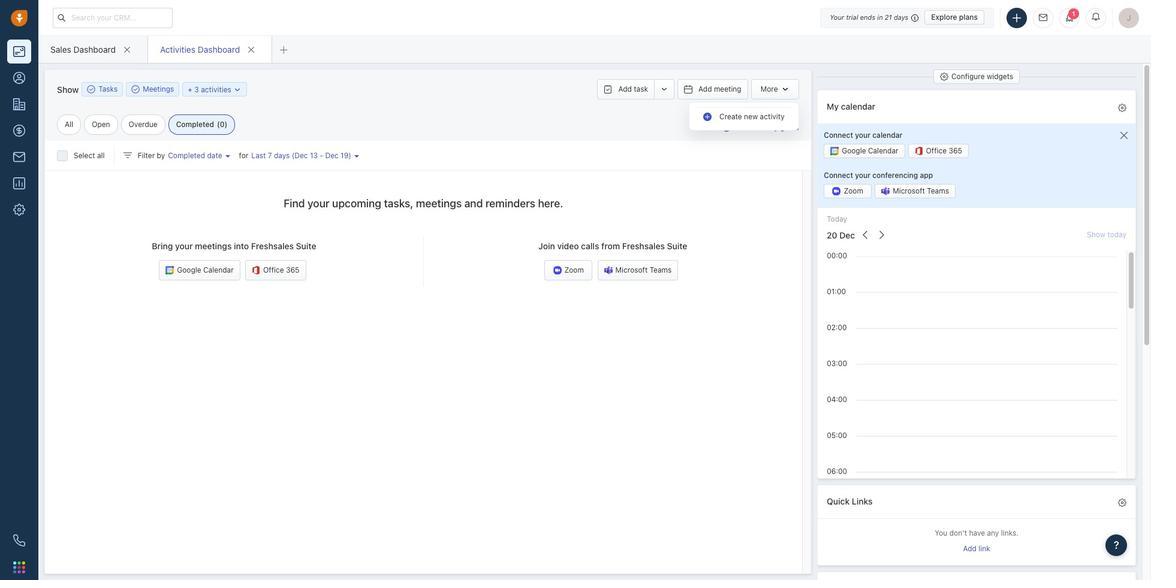Task type: locate. For each thing, give the bounding box(es) containing it.
05:00
[[827, 431, 848, 440]]

zoom button for microsoft teams button to the bottom
[[545, 260, 593, 281]]

connect your conferencing app
[[824, 171, 934, 180]]

1 vertical spatial calendar
[[873, 131, 903, 140]]

( left the 13 on the top of the page
[[292, 151, 295, 160]]

add left task
[[619, 85, 632, 94]]

zoom down video
[[565, 266, 584, 275]]

1 horizontal spatial add
[[699, 85, 712, 94]]

19
[[341, 151, 349, 160]]

configure widgets button
[[934, 70, 1021, 84]]

send email image
[[1040, 14, 1048, 22]]

tasks,
[[384, 197, 414, 210]]

1 connect from the top
[[824, 131, 854, 140]]

office down bring your meetings into freshsales suite
[[263, 266, 284, 275]]

0 vertical spatial microsoft
[[893, 186, 926, 195]]

configure
[[952, 72, 985, 81]]

dashboard
[[74, 44, 116, 54], [198, 44, 240, 54]]

completed right by
[[168, 151, 205, 160]]

0 horizontal spatial teams
[[650, 266, 672, 275]]

calendar down bring your meetings into freshsales suite
[[203, 266, 234, 275]]

phone element
[[7, 529, 31, 553]]

teams down join video calls from freshsales suite
[[650, 266, 672, 275]]

dec right 20
[[840, 230, 856, 241]]

0 vertical spatial activity
[[760, 112, 785, 121]]

app
[[921, 171, 934, 180]]

calls
[[581, 241, 600, 252]]

filter by
[[138, 151, 165, 160]]

configure widgets
[[952, 72, 1014, 81]]

0 horizontal spatial suite
[[296, 241, 316, 252]]

connect your calendar
[[824, 131, 903, 140]]

activity up view activity goals
[[760, 112, 785, 121]]

1 vertical spatial days
[[274, 151, 290, 160]]

any
[[988, 529, 1000, 538]]

(
[[217, 120, 220, 129], [292, 151, 295, 160]]

1 dashboard from the left
[[74, 44, 116, 54]]

meeting
[[714, 85, 742, 94]]

your for upcoming
[[308, 197, 330, 210]]

google down bring your meetings into freshsales suite
[[177, 266, 201, 275]]

select all
[[74, 151, 105, 160]]

google calendar down bring your meetings into freshsales suite
[[177, 266, 234, 275]]

meetings left into
[[195, 241, 232, 252]]

google calendar button for meetings
[[159, 260, 240, 281]]

google calendar
[[842, 146, 899, 155], [177, 266, 234, 275]]

0 horizontal spatial microsoft teams button
[[598, 260, 679, 281]]

1 vertical spatial (
[[292, 151, 295, 160]]

1 horizontal spatial zoom button
[[824, 184, 872, 198]]

7
[[268, 151, 272, 160]]

1 horizontal spatial (
[[292, 151, 295, 160]]

conferencing
[[873, 171, 919, 180]]

zoom down connect your conferencing app on the top right
[[844, 186, 864, 195]]

0 vertical spatial calendar
[[869, 146, 899, 155]]

last
[[252, 151, 266, 160]]

freshworks switcher image
[[13, 562, 25, 574]]

1 horizontal spatial office 365
[[927, 146, 963, 155]]

365
[[949, 146, 963, 155], [286, 266, 300, 275]]

1 horizontal spatial microsoft
[[893, 186, 926, 195]]

your for meetings
[[175, 241, 193, 252]]

create new activity
[[720, 112, 785, 121]]

0 vertical spatial google calendar
[[842, 146, 899, 155]]

task
[[634, 85, 649, 94]]

+ 3 activities link
[[188, 84, 242, 95]]

your trial ends in 21 days
[[830, 13, 909, 21]]

microsoft for microsoft teams button to the bottom
[[616, 266, 648, 275]]

0 horizontal spatial dashboard
[[74, 44, 116, 54]]

dashboard right the sales
[[74, 44, 116, 54]]

microsoft teams down app
[[893, 186, 950, 195]]

1 vertical spatial connect
[[824, 171, 854, 180]]

days right 7
[[274, 151, 290, 160]]

your
[[830, 13, 845, 21]]

office for calendar
[[927, 146, 947, 155]]

1 horizontal spatial freshsales
[[623, 241, 665, 252]]

today
[[827, 215, 848, 224]]

1 horizontal spatial google
[[842, 146, 867, 155]]

here.
[[538, 197, 564, 210]]

don't
[[950, 529, 968, 538]]

dec left the 13 on the top of the page
[[295, 151, 308, 160]]

your for conferencing
[[856, 171, 871, 180]]

more
[[761, 85, 779, 94]]

0 horizontal spatial meetings
[[195, 241, 232, 252]]

office 365 button down into
[[245, 260, 306, 281]]

add for add meeting
[[699, 85, 712, 94]]

1 vertical spatial office
[[263, 266, 284, 275]]

meetings left and
[[416, 197, 462, 210]]

0 vertical spatial )
[[225, 120, 228, 129]]

) right -
[[349, 151, 352, 160]]

0 vertical spatial completed
[[176, 120, 214, 129]]

00:00
[[827, 251, 848, 260]]

0 horizontal spatial freshsales
[[251, 241, 294, 252]]

teams down app
[[928, 186, 950, 195]]

days
[[894, 13, 909, 21], [274, 151, 290, 160]]

office 365
[[927, 146, 963, 155], [263, 266, 300, 275]]

by
[[157, 151, 165, 160]]

office for meetings
[[263, 266, 284, 275]]

0 horizontal spatial office
[[263, 266, 284, 275]]

1 suite from the left
[[296, 241, 316, 252]]

microsoft teams down join video calls from freshsales suite
[[616, 266, 672, 275]]

0 horizontal spatial dec
[[295, 151, 308, 160]]

2 dashboard from the left
[[198, 44, 240, 54]]

your right bring
[[175, 241, 193, 252]]

2 connect from the top
[[824, 171, 854, 180]]

completed left '0'
[[176, 120, 214, 129]]

your left conferencing
[[856, 171, 871, 180]]

your right find
[[308, 197, 330, 210]]

1 vertical spatial office 365 button
[[245, 260, 306, 281]]

calendar up conferencing
[[873, 131, 903, 140]]

0 horizontal spatial calendar
[[203, 266, 234, 275]]

freshsales
[[251, 241, 294, 252], [623, 241, 665, 252]]

1 horizontal spatial microsoft teams
[[893, 186, 950, 195]]

1 vertical spatial microsoft
[[616, 266, 648, 275]]

google calendar button down the "connect your calendar"
[[824, 144, 906, 158]]

) down activities
[[225, 120, 228, 129]]

1 horizontal spatial 365
[[949, 146, 963, 155]]

2 freshsales from the left
[[623, 241, 665, 252]]

0 vertical spatial zoom
[[844, 186, 864, 195]]

0 vertical spatial days
[[894, 13, 909, 21]]

1 horizontal spatial calendar
[[869, 146, 899, 155]]

google calendar button
[[824, 144, 906, 158], [159, 260, 240, 281]]

0 horizontal spatial zoom button
[[545, 260, 593, 281]]

activity
[[760, 112, 785, 121], [753, 123, 779, 132]]

google
[[842, 146, 867, 155], [177, 266, 201, 275]]

1 vertical spatial google calendar button
[[159, 260, 240, 281]]

microsoft teams button down join video calls from freshsales suite
[[598, 260, 679, 281]]

1 vertical spatial meetings
[[195, 241, 232, 252]]

1 vertical spatial 365
[[286, 266, 300, 275]]

2 suite from the left
[[668, 241, 688, 252]]

2 horizontal spatial dec
[[840, 230, 856, 241]]

0 vertical spatial google calendar button
[[824, 144, 906, 158]]

1 vertical spatial zoom button
[[545, 260, 593, 281]]

zoom button for the rightmost microsoft teams button
[[824, 184, 872, 198]]

0 horizontal spatial microsoft teams
[[616, 266, 672, 275]]

completed inside button
[[168, 151, 205, 160]]

1 horizontal spatial office
[[927, 146, 947, 155]]

1 horizontal spatial teams
[[928, 186, 950, 195]]

0 vertical spatial office
[[927, 146, 947, 155]]

freshsales right into
[[251, 241, 294, 252]]

1 vertical spatial completed
[[168, 151, 205, 160]]

0 horizontal spatial add
[[619, 85, 632, 94]]

office 365 for bring your meetings into freshsales suite
[[263, 266, 300, 275]]

1 horizontal spatial suite
[[668, 241, 688, 252]]

zoom button up today
[[824, 184, 872, 198]]

1 vertical spatial google calendar
[[177, 266, 234, 275]]

add left the meeting
[[699, 85, 712, 94]]

freshsales right from
[[623, 241, 665, 252]]

1 vertical spatial teams
[[650, 266, 672, 275]]

0 vertical spatial zoom button
[[824, 184, 872, 198]]

calendar up connect your conferencing app on the top right
[[869, 146, 899, 155]]

0 horizontal spatial microsoft
[[616, 266, 648, 275]]

0 vertical spatial microsoft teams button
[[875, 184, 956, 198]]

find
[[284, 197, 305, 210]]

3
[[195, 85, 199, 94]]

dec
[[295, 151, 308, 160], [325, 151, 339, 160], [840, 230, 856, 241]]

Search your CRM... text field
[[53, 7, 173, 28]]

completed
[[176, 120, 214, 129], [168, 151, 205, 160]]

1 vertical spatial office 365
[[263, 266, 300, 275]]

microsoft teams button down app
[[875, 184, 956, 198]]

1 vertical spatial google
[[177, 266, 201, 275]]

office up app
[[927, 146, 947, 155]]

from
[[602, 241, 620, 252]]

google down the "connect your calendar"
[[842, 146, 867, 155]]

google calendar down the "connect your calendar"
[[842, 146, 899, 155]]

21
[[885, 13, 893, 21]]

1 horizontal spatial zoom
[[844, 186, 864, 195]]

( up date
[[217, 120, 220, 129]]

dashboard for activities dashboard
[[198, 44, 240, 54]]

more button
[[752, 79, 800, 100]]

days right 21 at the top of page
[[894, 13, 909, 21]]

microsoft for the rightmost microsoft teams button
[[893, 186, 926, 195]]

office 365 button up app
[[909, 144, 970, 158]]

calendar for meetings
[[203, 266, 234, 275]]

microsoft down join video calls from freshsales suite
[[616, 266, 648, 275]]

dec right -
[[325, 151, 339, 160]]

0
[[220, 120, 225, 129]]

0 vertical spatial office 365 button
[[909, 144, 970, 158]]

join video calls from freshsales suite
[[539, 241, 688, 252]]

03:00
[[827, 359, 848, 368]]

0 horizontal spatial office 365
[[263, 266, 300, 275]]

teams
[[928, 186, 950, 195], [650, 266, 672, 275]]

your for calendar
[[856, 131, 871, 140]]

0 horizontal spatial google calendar button
[[159, 260, 240, 281]]

office 365 down bring your meetings into freshsales suite
[[263, 266, 300, 275]]

1 horizontal spatial google calendar button
[[824, 144, 906, 158]]

view activity goals
[[735, 123, 800, 132]]

add inside button
[[619, 85, 632, 94]]

add inside "button"
[[699, 85, 712, 94]]

0 horizontal spatial google
[[177, 266, 201, 275]]

0 vertical spatial teams
[[928, 186, 950, 195]]

0 horizontal spatial (
[[217, 120, 220, 129]]

google calendar button down bring your meetings into freshsales suite
[[159, 260, 240, 281]]

suite for bring your meetings into freshsales suite
[[296, 241, 316, 252]]

your down the my calendar
[[856, 131, 871, 140]]

zoom for microsoft teams button to the bottom
[[565, 266, 584, 275]]

1 horizontal spatial microsoft teams button
[[875, 184, 956, 198]]

0 horizontal spatial google calendar
[[177, 266, 234, 275]]

add left link
[[964, 545, 977, 554]]

0 horizontal spatial )
[[225, 120, 228, 129]]

1 horizontal spatial office 365 button
[[909, 144, 970, 158]]

1 horizontal spatial google calendar
[[842, 146, 899, 155]]

google calendar for calendar
[[842, 146, 899, 155]]

+
[[188, 85, 193, 94]]

add
[[619, 85, 632, 94], [699, 85, 712, 94], [964, 545, 977, 554]]

20
[[827, 230, 838, 241]]

connect
[[824, 131, 854, 140], [824, 171, 854, 180]]

0 horizontal spatial office 365 button
[[245, 260, 306, 281]]

bring your meetings into freshsales suite
[[152, 241, 316, 252]]

0 horizontal spatial zoom
[[565, 266, 584, 275]]

connect up today
[[824, 171, 854, 180]]

office
[[927, 146, 947, 155], [263, 266, 284, 275]]

phone image
[[13, 535, 25, 547]]

0 vertical spatial microsoft teams
[[893, 186, 950, 195]]

microsoft
[[893, 186, 926, 195], [616, 266, 648, 275]]

1 vertical spatial zoom
[[565, 266, 584, 275]]

plans
[[960, 13, 979, 22]]

connect down my at the top of the page
[[824, 131, 854, 140]]

0 vertical spatial meetings
[[416, 197, 462, 210]]

microsoft down conferencing
[[893, 186, 926, 195]]

dashboard up activities
[[198, 44, 240, 54]]

0 vertical spatial (
[[217, 120, 220, 129]]

office 365 up app
[[927, 146, 963, 155]]

1 vertical spatial calendar
[[203, 266, 234, 275]]

calendar
[[869, 146, 899, 155], [203, 266, 234, 275]]

0 horizontal spatial 365
[[286, 266, 300, 275]]

calendar right my at the top of the page
[[842, 101, 876, 111]]

0 vertical spatial 365
[[949, 146, 963, 155]]

1 horizontal spatial dashboard
[[198, 44, 240, 54]]

microsoft teams button
[[875, 184, 956, 198], [598, 260, 679, 281]]

0 vertical spatial connect
[[824, 131, 854, 140]]

zoom button down video
[[545, 260, 593, 281]]

2 horizontal spatial add
[[964, 545, 977, 554]]

0 vertical spatial office 365
[[927, 146, 963, 155]]

1 freshsales from the left
[[251, 241, 294, 252]]

activity down create new activity
[[753, 123, 779, 132]]

1 horizontal spatial )
[[349, 151, 352, 160]]

zoom button
[[824, 184, 872, 198], [545, 260, 593, 281]]

0 vertical spatial google
[[842, 146, 867, 155]]

office 365 button
[[909, 144, 970, 158], [245, 260, 306, 281]]



Task type: describe. For each thing, give the bounding box(es) containing it.
last 7 days ( dec 13 - dec 19 )
[[252, 151, 352, 160]]

connect for connect your conferencing app
[[824, 171, 854, 180]]

upcoming
[[332, 197, 382, 210]]

new
[[745, 112, 758, 121]]

goals
[[781, 123, 800, 132]]

1 horizontal spatial dec
[[325, 151, 339, 160]]

04:00
[[827, 395, 848, 404]]

ends
[[861, 13, 876, 21]]

more button
[[752, 79, 800, 100]]

bring
[[152, 241, 173, 252]]

all
[[65, 120, 73, 129]]

add task
[[619, 85, 649, 94]]

reminders
[[486, 197, 536, 210]]

02:00
[[827, 323, 848, 332]]

1 horizontal spatial days
[[894, 13, 909, 21]]

calendar for calendar
[[869, 146, 899, 155]]

365 for bring your meetings into freshsales suite
[[286, 266, 300, 275]]

my calendar
[[827, 101, 876, 111]]

sales dashboard
[[50, 44, 116, 54]]

dashboard for sales dashboard
[[74, 44, 116, 54]]

explore plans
[[932, 13, 979, 22]]

google for connect
[[842, 146, 867, 155]]

select
[[74, 151, 95, 160]]

show
[[57, 84, 79, 94]]

365 for connect your calendar
[[949, 146, 963, 155]]

date
[[207, 151, 222, 160]]

google calendar for meetings
[[177, 266, 234, 275]]

find your upcoming tasks, meetings and reminders here.
[[284, 197, 564, 210]]

links
[[853, 496, 873, 507]]

13
[[310, 151, 318, 160]]

completed for completed ( 0 )
[[176, 120, 214, 129]]

completed ( 0 )
[[176, 120, 228, 129]]

freshsales for from
[[623, 241, 665, 252]]

1 vertical spatial microsoft teams
[[616, 266, 672, 275]]

-
[[320, 151, 323, 160]]

add for add task
[[619, 85, 632, 94]]

add link
[[964, 545, 991, 554]]

link
[[979, 545, 991, 554]]

quick
[[827, 496, 850, 507]]

suite for join video calls from freshsales suite
[[668, 241, 688, 252]]

widgets
[[987, 72, 1014, 81]]

links.
[[1002, 529, 1019, 538]]

in
[[878, 13, 884, 21]]

activities
[[160, 44, 196, 54]]

google calendar button for calendar
[[824, 144, 906, 158]]

meetings
[[143, 85, 174, 94]]

filter
[[138, 151, 155, 160]]

video
[[558, 241, 579, 252]]

1 vertical spatial microsoft teams button
[[598, 260, 679, 281]]

tasks
[[99, 85, 118, 94]]

sales
[[50, 44, 71, 54]]

into
[[234, 241, 249, 252]]

google for bring
[[177, 266, 201, 275]]

completed for completed date
[[168, 151, 205, 160]]

add meeting
[[699, 85, 742, 94]]

1
[[1073, 10, 1076, 17]]

all
[[97, 151, 105, 160]]

activities
[[201, 85, 231, 94]]

1 link
[[1060, 7, 1081, 28]]

down image
[[234, 85, 242, 94]]

quick links
[[827, 496, 873, 507]]

freshsales for into
[[251, 241, 294, 252]]

add task button
[[598, 79, 655, 100]]

have
[[970, 529, 986, 538]]

connect for connect your calendar
[[824, 131, 854, 140]]

open
[[92, 120, 110, 129]]

office 365 button for bring your meetings into freshsales suite
[[245, 260, 306, 281]]

0 vertical spatial calendar
[[842, 101, 876, 111]]

explore plans link
[[925, 10, 985, 25]]

view activity goals link
[[723, 123, 800, 133]]

my
[[827, 101, 839, 111]]

1 vertical spatial activity
[[753, 123, 779, 132]]

join
[[539, 241, 555, 252]]

06:00
[[827, 467, 848, 476]]

20 dec
[[827, 230, 856, 241]]

+ 3 activities
[[188, 85, 231, 94]]

overdue
[[129, 120, 158, 129]]

trial
[[847, 13, 859, 21]]

zoom for the rightmost microsoft teams button
[[844, 186, 864, 195]]

office 365 for connect your calendar
[[927, 146, 963, 155]]

01:00
[[827, 287, 847, 296]]

explore
[[932, 13, 958, 22]]

you
[[936, 529, 948, 538]]

completed date button
[[165, 151, 239, 161]]

office 365 button for connect your calendar
[[909, 144, 970, 158]]

and
[[465, 197, 483, 210]]

0 horizontal spatial days
[[274, 151, 290, 160]]

you don't have any links.
[[936, 529, 1019, 538]]

view
[[735, 123, 751, 132]]

1 vertical spatial )
[[349, 151, 352, 160]]

for
[[239, 151, 249, 160]]

activities dashboard
[[160, 44, 240, 54]]

+ 3 activities button
[[183, 82, 247, 97]]

create
[[720, 112, 743, 121]]

1 horizontal spatial meetings
[[416, 197, 462, 210]]

completed date
[[168, 151, 222, 160]]

add for add link
[[964, 545, 977, 554]]



Task type: vqa. For each thing, say whether or not it's contained in the screenshot.
deals to the left
no



